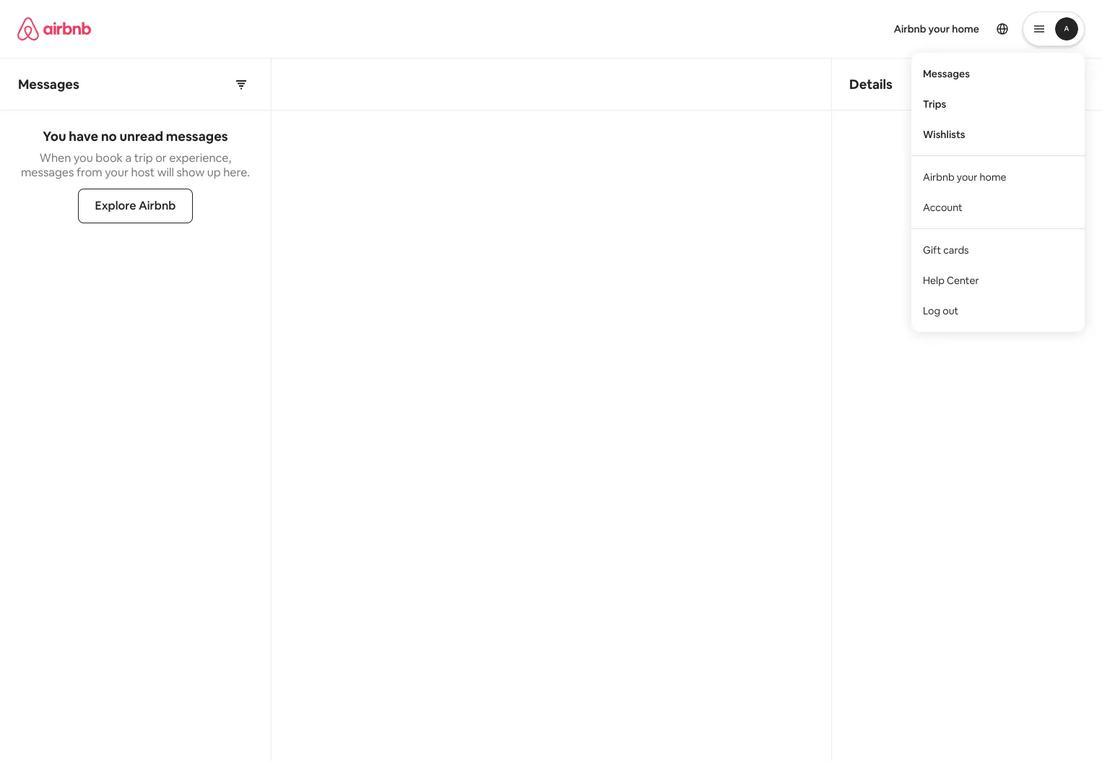 Task type: describe. For each thing, give the bounding box(es) containing it.
1 vertical spatial airbnb your home link
[[912, 162, 1086, 192]]

log out
[[924, 304, 959, 317]]

trips
[[924, 97, 947, 110]]

gift cards link
[[912, 235, 1086, 265]]

wishlists
[[924, 128, 966, 141]]

0 vertical spatial airbnb your home
[[895, 22, 980, 35]]

0 vertical spatial messages
[[166, 128, 228, 145]]

1 vertical spatial home
[[980, 170, 1007, 183]]

when
[[40, 150, 71, 166]]

explore airbnb
[[95, 198, 176, 213]]

gift cards
[[924, 243, 970, 256]]

wishlists link
[[912, 119, 1086, 149]]

book
[[96, 150, 123, 166]]

trip
[[134, 150, 153, 166]]

your for the topmost airbnb your home link
[[929, 22, 951, 35]]

your for the bottom airbnb your home link
[[957, 170, 978, 183]]

gift
[[924, 243, 942, 256]]

no
[[101, 128, 117, 145]]

0 vertical spatial airbnb
[[895, 22, 927, 35]]

log
[[924, 304, 941, 317]]

center
[[948, 274, 980, 287]]

explore airbnb link
[[78, 189, 193, 223]]

messages inside messaging page main contents element
[[18, 76, 79, 92]]

have
[[69, 128, 98, 145]]

unread
[[120, 128, 163, 145]]

here.
[[223, 165, 250, 180]]



Task type: vqa. For each thing, say whether or not it's contained in the screenshot.
– within New Zealand dollar NZD – $
no



Task type: locate. For each thing, give the bounding box(es) containing it.
a
[[125, 150, 132, 166]]

messaging page main contents element
[[0, 58, 1103, 761]]

0 vertical spatial home
[[953, 22, 980, 35]]

1 vertical spatial airbnb your home
[[924, 170, 1007, 183]]

your
[[929, 22, 951, 35], [105, 165, 129, 180], [957, 170, 978, 183]]

messages link
[[912, 58, 1086, 89]]

0 vertical spatial airbnb your home link
[[886, 14, 989, 44]]

details
[[850, 76, 893, 92]]

show
[[177, 165, 205, 180]]

messages up 'you'
[[18, 76, 79, 92]]

airbnb inside messaging page main contents element
[[139, 198, 176, 213]]

out
[[943, 304, 959, 317]]

airbnb your home link
[[886, 14, 989, 44], [912, 162, 1086, 192]]

1 vertical spatial airbnb
[[924, 170, 955, 183]]

1 vertical spatial messages
[[21, 165, 74, 180]]

messages
[[166, 128, 228, 145], [21, 165, 74, 180]]

help center link
[[912, 265, 1086, 295]]

home
[[953, 22, 980, 35], [980, 170, 1007, 183]]

1 horizontal spatial messages
[[924, 67, 971, 80]]

will
[[157, 165, 174, 180]]

cards
[[944, 243, 970, 256]]

help center
[[924, 274, 980, 287]]

home up account "link"
[[980, 170, 1007, 183]]

messages inside profile element
[[924, 67, 971, 80]]

log out button
[[912, 295, 1086, 326]]

filter conversations. current filter: all conversations image
[[236, 78, 247, 90]]

help
[[924, 274, 945, 287]]

explore
[[95, 198, 136, 213]]

1 horizontal spatial messages
[[166, 128, 228, 145]]

0 horizontal spatial messages
[[18, 76, 79, 92]]

you have no unread messages when you book a trip or experience, messages from your host will show up here.
[[21, 128, 250, 180]]

0 horizontal spatial your
[[105, 165, 129, 180]]

messages
[[924, 67, 971, 80], [18, 76, 79, 92]]

0 horizontal spatial messages
[[21, 165, 74, 180]]

airbnb your home
[[895, 22, 980, 35], [924, 170, 1007, 183]]

up
[[207, 165, 221, 180]]

from
[[77, 165, 102, 180]]

airbnb
[[895, 22, 927, 35], [924, 170, 955, 183], [139, 198, 176, 213]]

messages up 'trips' on the top
[[924, 67, 971, 80]]

home up messages link at the right top of the page
[[953, 22, 980, 35]]

profile element
[[569, 0, 1086, 331]]

2 vertical spatial airbnb
[[139, 198, 176, 213]]

you
[[43, 128, 66, 145]]

messages down 'you'
[[21, 165, 74, 180]]

trips link
[[912, 89, 1086, 119]]

1 horizontal spatial your
[[929, 22, 951, 35]]

your inside the "you have no unread messages when you book a trip or experience, messages from your host will show up here."
[[105, 165, 129, 180]]

2 horizontal spatial your
[[957, 170, 978, 183]]

or
[[156, 150, 167, 166]]

host
[[131, 165, 155, 180]]

account
[[924, 201, 963, 214]]

experience,
[[169, 150, 231, 166]]

account link
[[912, 192, 1086, 222]]

you
[[74, 150, 93, 166]]

messages up experience,
[[166, 128, 228, 145]]



